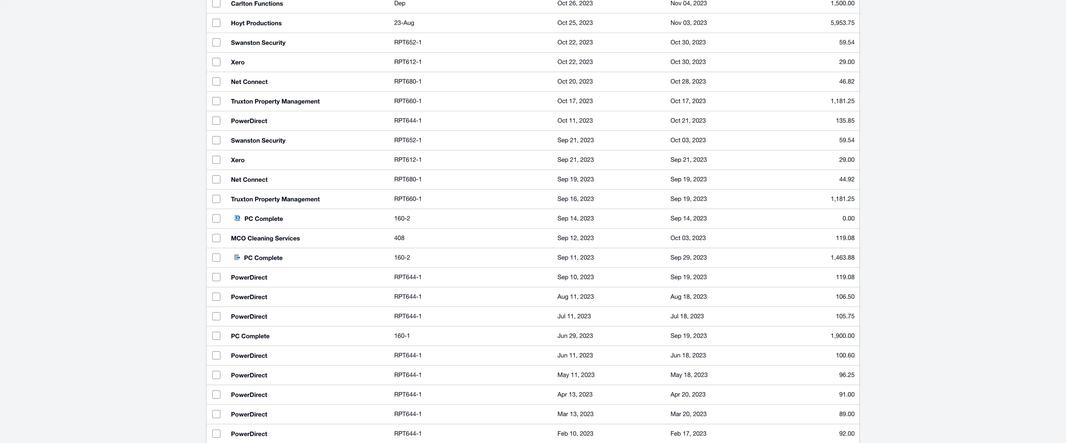 Task type: locate. For each thing, give the bounding box(es) containing it.
sep 19, 2023 for property
[[671, 196, 707, 203]]

1 vertical spatial 160-2 link
[[394, 253, 548, 263]]

sep 21, 2023
[[558, 137, 594, 144], [558, 156, 594, 163], [671, 156, 707, 163]]

rpt680-1
[[394, 78, 422, 85], [394, 176, 422, 183]]

11, up apr 13, 2023
[[571, 372, 580, 379]]

oct 30, 2023 for xero
[[671, 58, 706, 65]]

1 rpt612-1 from the top
[[394, 58, 422, 65]]

2 rpt680- from the top
[[394, 176, 419, 183]]

mar 13, 2023
[[558, 411, 594, 418]]

security for sep
[[262, 137, 286, 144]]

1 vertical spatial rpt660-
[[394, 196, 419, 203]]

rpt660-1 link
[[394, 96, 548, 106], [394, 194, 548, 204]]

bill credit note icon image
[[234, 255, 240, 261], [234, 255, 240, 261]]

rpt644-1 link for jun 11, 2023
[[394, 351, 548, 361]]

160-2 link up 408 link
[[394, 214, 548, 224]]

feb
[[558, 431, 568, 438], [671, 431, 681, 438]]

complete for sep 14, 2023
[[255, 215, 283, 223]]

2 rpt680-1 link from the top
[[394, 175, 548, 185]]

1 for rpt644-1 link for aug 11, 2023
[[419, 294, 422, 301]]

3 160- from the top
[[394, 333, 407, 340]]

xero
[[231, 58, 245, 66], [231, 156, 245, 164]]

oct 22, 2023 for xero
[[558, 58, 593, 65]]

1,181.25 up 135.85
[[831, 98, 855, 105]]

powerdirect for feb 10, 2023
[[231, 431, 267, 438]]

oct 30, 2023 up oct 28, 2023
[[671, 58, 706, 65]]

8 powerdirect link from the top
[[226, 405, 390, 425]]

0 vertical spatial net
[[231, 78, 241, 85]]

11,
[[569, 117, 578, 124], [570, 254, 579, 261], [570, 294, 579, 301], [567, 313, 576, 320], [569, 352, 578, 359], [571, 372, 580, 379]]

powerdirect
[[231, 117, 267, 125], [231, 274, 267, 281], [231, 294, 267, 301], [231, 313, 267, 321], [231, 352, 267, 360], [231, 372, 267, 379], [231, 392, 267, 399], [231, 411, 267, 419], [231, 431, 267, 438]]

17,
[[569, 98, 578, 105], [682, 98, 691, 105], [683, 431, 691, 438]]

22, down 25, on the top of the page
[[569, 39, 578, 46]]

rpt652-1 link for sep 21, 2023
[[394, 136, 548, 145]]

oct 22, 2023 up oct 20, 2023
[[558, 58, 593, 65]]

1 truxton property management link from the top
[[226, 91, 390, 111]]

1 vertical spatial pc complete
[[244, 254, 283, 262]]

11, down oct 20, 2023
[[569, 117, 578, 124]]

3 powerdirect link from the top
[[226, 287, 390, 307]]

1 rpt680-1 from the top
[[394, 78, 422, 85]]

0 horizontal spatial jul
[[558, 313, 566, 320]]

1 truxton from the top
[[231, 98, 253, 105]]

1 vertical spatial rpt612-1 link
[[394, 155, 548, 165]]

sep 21, 2023 up sep 16, 2023 at the top of page
[[558, 156, 594, 163]]

20, up the "mar 20, 2023"
[[682, 392, 691, 399]]

1 1,181.25 from the top
[[831, 98, 855, 105]]

rpt612-
[[394, 58, 419, 65], [394, 156, 419, 163]]

0 vertical spatial complete
[[255, 215, 283, 223]]

2 oct 30, 2023 from the top
[[671, 58, 706, 65]]

0 vertical spatial xero
[[231, 58, 245, 66]]

sep 14, 2023 up sep 29, 2023
[[671, 215, 707, 222]]

17, down the "mar 20, 2023"
[[683, 431, 691, 438]]

3 rpt644-1 link from the top
[[394, 292, 548, 302]]

0 horizontal spatial oct 17, 2023
[[558, 98, 593, 105]]

3 rpt644-1 from the top
[[394, 294, 422, 301]]

rpt652-
[[394, 39, 419, 46], [394, 137, 419, 144]]

truxton for oct 17, 2023
[[231, 98, 253, 105]]

2 xero link from the top
[[226, 150, 390, 170]]

0 horizontal spatial 14,
[[570, 215, 579, 222]]

20, down 'apr 20, 2023'
[[683, 411, 692, 418]]

2 net connect link from the top
[[226, 170, 390, 189]]

pc complete link for jun 29, 2023
[[226, 327, 390, 346]]

0 horizontal spatial apr
[[558, 392, 567, 399]]

1 rpt660- from the top
[[394, 98, 419, 105]]

1 for oct 20, 2023's rpt680-1 link
[[419, 78, 422, 85]]

pc complete
[[245, 215, 283, 223], [244, 254, 283, 262], [231, 333, 270, 340]]

may
[[558, 372, 569, 379], [671, 372, 683, 379]]

7 rpt644- from the top
[[394, 392, 419, 399]]

2 horizontal spatial aug
[[671, 294, 682, 301]]

59.54 down 5,953.75
[[840, 39, 855, 46]]

net connect for sep 19, 2023
[[231, 176, 268, 183]]

1 vertical spatial management
[[282, 196, 320, 203]]

0 vertical spatial rpt680-1 link
[[394, 77, 548, 87]]

119.08
[[836, 235, 855, 242], [836, 274, 855, 281]]

2 rpt612-1 link from the top
[[394, 155, 548, 165]]

powerdirect link
[[226, 111, 390, 131], [226, 268, 390, 287], [226, 287, 390, 307], [226, 307, 390, 327], [226, 346, 390, 366], [226, 366, 390, 385], [226, 385, 390, 405], [226, 405, 390, 425], [226, 425, 390, 444]]

0 vertical spatial 29,
[[683, 254, 692, 261]]

2 powerdirect from the top
[[231, 274, 267, 281]]

jul
[[558, 313, 566, 320], [671, 313, 679, 320]]

59.54
[[840, 39, 855, 46], [840, 137, 855, 144]]

96.25
[[840, 372, 855, 379]]

1 horizontal spatial apr
[[671, 392, 680, 399]]

rpt644-1 for may 11, 2023
[[394, 372, 422, 379]]

1 powerdirect from the top
[[231, 117, 267, 125]]

2 119.08 from the top
[[836, 274, 855, 281]]

2 mar from the left
[[671, 411, 682, 418]]

2 rpt612-1 from the top
[[394, 156, 422, 163]]

0 vertical spatial connect
[[243, 78, 268, 85]]

1 vertical spatial net
[[231, 176, 241, 183]]

2 vertical spatial pc complete link
[[226, 327, 390, 346]]

22, for xero
[[569, 58, 578, 65]]

46.82
[[840, 78, 855, 85]]

1 vertical spatial 22,
[[569, 58, 578, 65]]

0 vertical spatial 03,
[[684, 19, 692, 26]]

2 may from the left
[[671, 372, 683, 379]]

oct 28, 2023
[[671, 78, 706, 85]]

1 horizontal spatial jul
[[671, 313, 679, 320]]

0 vertical spatial 160-2 link
[[394, 214, 548, 224]]

rpt644-1 for mar 13, 2023
[[394, 411, 422, 418]]

sep 21, 2023 down oct 11, 2023
[[558, 137, 594, 144]]

net connect link
[[226, 72, 390, 91], [226, 170, 390, 189]]

truxton property management link
[[226, 91, 390, 111], [226, 189, 390, 209]]

2 oct 03, 2023 from the top
[[671, 235, 706, 242]]

oct 03, 2023 up sep 29, 2023
[[671, 235, 706, 242]]

13, down apr 13, 2023
[[570, 411, 579, 418]]

18, for jun
[[683, 352, 691, 359]]

5 rpt644-1 link from the top
[[394, 351, 548, 361]]

1 2 from the top
[[407, 215, 410, 222]]

rpt612-1 for oct 22, 2023
[[394, 58, 422, 65]]

1 vertical spatial swanston
[[231, 137, 260, 144]]

0 vertical spatial pc
[[245, 215, 253, 223]]

1 horizontal spatial aug
[[558, 294, 569, 301]]

160-2 up 408
[[394, 215, 410, 222]]

rpt612-1 link for oct 22, 2023
[[394, 57, 548, 67]]

1 vertical spatial 29,
[[569, 333, 578, 340]]

credit note icon image
[[234, 216, 240, 221], [234, 216, 240, 221]]

23-aug link
[[394, 18, 548, 28]]

3 pc complete link from the top
[[226, 327, 390, 346]]

2 property from the top
[[255, 196, 280, 203]]

management for oct 17, 2023
[[282, 98, 320, 105]]

18, up may 18, 2023
[[683, 352, 691, 359]]

1,181.25 for oct 17, 2023
[[831, 98, 855, 105]]

0 vertical spatial 22,
[[569, 39, 578, 46]]

1 vertical spatial xero link
[[226, 150, 390, 170]]

rpt612-1 link
[[394, 57, 548, 67], [394, 155, 548, 165]]

5,953.75
[[831, 19, 855, 26]]

0 vertical spatial rpt660-
[[394, 98, 419, 105]]

5 rpt644- from the top
[[394, 352, 419, 359]]

1 vertical spatial 03,
[[682, 137, 691, 144]]

jun up may 18, 2023
[[671, 352, 681, 359]]

1 rpt644- from the top
[[394, 117, 419, 124]]

14, up 12,
[[570, 215, 579, 222]]

xero link
[[226, 52, 390, 72], [226, 150, 390, 170]]

oct 30, 2023 down nov 03, 2023
[[671, 39, 706, 46]]

19,
[[570, 176, 579, 183], [683, 176, 692, 183], [683, 196, 692, 203], [683, 274, 692, 281], [683, 333, 692, 340]]

6 rpt644- from the top
[[394, 372, 419, 379]]

11, down jun 29, 2023 at bottom right
[[569, 352, 578, 359]]

0 vertical spatial truxton property management
[[231, 98, 320, 105]]

18,
[[683, 294, 692, 301], [680, 313, 689, 320], [683, 352, 691, 359], [684, 372, 693, 379]]

rpt660-1 for sep 16, 2023
[[394, 196, 422, 203]]

0 vertical spatial oct 22, 2023
[[558, 39, 593, 46]]

oct 11, 2023
[[558, 117, 593, 124]]

160-2 link for sep 14, 2023
[[394, 214, 548, 224]]

1 powerdirect link from the top
[[226, 111, 390, 131]]

29.00 for oct 30, 2023
[[840, 58, 855, 65]]

management
[[282, 98, 320, 105], [282, 196, 320, 203]]

2 connect from the top
[[243, 176, 268, 183]]

xero link for sep 21, 2023
[[226, 150, 390, 170]]

1,463.88
[[831, 254, 855, 261]]

2 rpt660-1 from the top
[[394, 196, 422, 203]]

119.08 for powerdirect
[[836, 274, 855, 281]]

160-
[[394, 215, 407, 222], [394, 254, 407, 261], [394, 333, 407, 340]]

0 vertical spatial rpt680-1
[[394, 78, 422, 85]]

oct 20, 2023
[[558, 78, 593, 85]]

jul for jul 18, 2023
[[671, 313, 679, 320]]

160-2 down 408
[[394, 254, 410, 261]]

1 vertical spatial rpt680-
[[394, 176, 419, 183]]

0 vertical spatial rpt612-1 link
[[394, 57, 548, 67]]

0 vertical spatial 119.08
[[836, 235, 855, 242]]

1 vertical spatial net connect
[[231, 176, 268, 183]]

19, for property
[[683, 196, 692, 203]]

rpt644- for jun
[[394, 352, 419, 359]]

25,
[[569, 19, 578, 26]]

29, down 'jul 11, 2023'
[[569, 333, 578, 340]]

1 30, from the top
[[682, 39, 691, 46]]

1 vertical spatial oct 22, 2023
[[558, 58, 593, 65]]

0 vertical spatial 59.54
[[840, 39, 855, 46]]

9 rpt644- from the top
[[394, 431, 419, 438]]

1 horizontal spatial oct 17, 2023
[[671, 98, 706, 105]]

1 horizontal spatial 14,
[[683, 215, 692, 222]]

4 rpt644-1 link from the top
[[394, 312, 548, 322]]

0 vertical spatial swanston security link
[[226, 33, 390, 52]]

swanston for oct 22, 2023
[[231, 39, 260, 46]]

1 22, from the top
[[569, 39, 578, 46]]

2 rpt680-1 from the top
[[394, 176, 422, 183]]

1 rpt612-1 link from the top
[[394, 57, 548, 67]]

29.00 up 46.82
[[840, 58, 855, 65]]

21, down oct 21, 2023
[[683, 156, 692, 163]]

1 vertical spatial truxton property management link
[[226, 189, 390, 209]]

cleaning
[[248, 235, 273, 242]]

mar
[[558, 411, 568, 418], [671, 411, 682, 418]]

1 swanston from the top
[[231, 39, 260, 46]]

22, up oct 20, 2023
[[569, 58, 578, 65]]

1 horizontal spatial feb
[[671, 431, 681, 438]]

10,
[[570, 274, 579, 281], [570, 431, 578, 438]]

2 160-2 link from the top
[[394, 253, 548, 263]]

1 sep 14, 2023 from the left
[[558, 215, 594, 222]]

0 vertical spatial rpt612-1
[[394, 58, 422, 65]]

2 swanston security from the top
[[231, 137, 286, 144]]

30, for xero
[[682, 58, 691, 65]]

hoyt productions link
[[226, 13, 390, 33]]

swanston security for oct 22, 2023
[[231, 39, 286, 46]]

160-2 link
[[394, 214, 548, 224], [394, 253, 548, 263]]

6 rpt644-1 link from the top
[[394, 371, 548, 381]]

net connect
[[231, 78, 268, 85], [231, 176, 268, 183]]

1 vertical spatial rpt660-1 link
[[394, 194, 548, 204]]

1 oct 30, 2023 from the top
[[671, 39, 706, 46]]

8 rpt644- from the top
[[394, 411, 419, 418]]

1 rpt652- from the top
[[394, 39, 419, 46]]

28,
[[682, 78, 691, 85]]

may up 'apr 20, 2023'
[[671, 372, 683, 379]]

160-2 link down 408 link
[[394, 253, 548, 263]]

1 vertical spatial net connect link
[[226, 170, 390, 189]]

may up apr 13, 2023
[[558, 372, 569, 379]]

30, down nov 03, 2023
[[682, 39, 691, 46]]

29.00 up the 44.92 at the top of the page
[[840, 156, 855, 163]]

pc complete for sep 14, 2023
[[245, 215, 283, 223]]

2 vertical spatial 03,
[[682, 235, 691, 242]]

feb 17, 2023
[[671, 431, 707, 438]]

1 vertical spatial 160-
[[394, 254, 407, 261]]

1 59.54 from the top
[[840, 39, 855, 46]]

1 oct 17, 2023 from the left
[[558, 98, 593, 105]]

9 rpt644-1 from the top
[[394, 431, 422, 438]]

jul up jun 29, 2023 at bottom right
[[558, 313, 566, 320]]

rpt644- for apr
[[394, 392, 419, 399]]

mar down apr 13, 2023
[[558, 411, 568, 418]]

jun
[[558, 333, 568, 340], [558, 352, 568, 359], [671, 352, 681, 359]]

swanston security link for oct 22, 2023
[[226, 33, 390, 52]]

1 vertical spatial property
[[255, 196, 280, 203]]

1 vertical spatial rpt652-1 link
[[394, 136, 548, 145]]

18, down the aug 18, 2023
[[680, 313, 689, 320]]

mar down 'apr 20, 2023'
[[671, 411, 682, 418]]

1 property from the top
[[255, 98, 280, 105]]

2 rpt644-1 from the top
[[394, 274, 422, 281]]

0.00
[[843, 215, 855, 222]]

1 pc complete link from the top
[[226, 209, 390, 229]]

net connect link for oct 20, 2023
[[226, 72, 390, 91]]

feb down the "mar 20, 2023"
[[671, 431, 681, 438]]

sep 14, 2023 down sep 16, 2023 at the top of page
[[558, 215, 594, 222]]

oct 22, 2023
[[558, 39, 593, 46], [558, 58, 593, 65]]

1 vertical spatial security
[[262, 137, 286, 144]]

03, for swanston security
[[682, 137, 691, 144]]

22,
[[569, 39, 578, 46], [569, 58, 578, 65]]

2 rpt660-1 link from the top
[[394, 194, 548, 204]]

2 management from the top
[[282, 196, 320, 203]]

1,181.25 down the 44.92 at the top of the page
[[831, 196, 855, 203]]

2 160- from the top
[[394, 254, 407, 261]]

1 vertical spatial complete
[[254, 254, 283, 262]]

19, for complete
[[683, 333, 692, 340]]

1 vertical spatial 119.08
[[836, 274, 855, 281]]

pc complete for sep 11, 2023
[[244, 254, 283, 262]]

3 powerdirect from the top
[[231, 294, 267, 301]]

1 for rpt660-1 link corresponding to oct 17, 2023
[[419, 98, 422, 105]]

160- for sep 11, 2023
[[394, 254, 407, 261]]

rpt680-1 link
[[394, 77, 548, 87], [394, 175, 548, 185]]

2 vertical spatial complete
[[241, 333, 270, 340]]

13, up mar 13, 2023
[[569, 392, 578, 399]]

1 may from the left
[[558, 372, 569, 379]]

18, up 'apr 20, 2023'
[[684, 372, 693, 379]]

jun down 'jul 11, 2023'
[[558, 333, 568, 340]]

29,
[[683, 254, 692, 261], [569, 333, 578, 340]]

0 vertical spatial rpt652-1
[[394, 39, 422, 46]]

net for sep 19, 2023
[[231, 176, 241, 183]]

0 vertical spatial 160-2
[[394, 215, 410, 222]]

1 vertical spatial rpt660-1
[[394, 196, 422, 203]]

1 vertical spatial connect
[[243, 176, 268, 183]]

2
[[407, 215, 410, 222], [407, 254, 410, 261]]

3 rpt644- from the top
[[394, 294, 419, 301]]

1 vertical spatial swanston security link
[[226, 131, 390, 150]]

property for sep
[[255, 196, 280, 203]]

0 vertical spatial rpt652-1 link
[[394, 38, 548, 47]]

11, up 'jul 11, 2023'
[[570, 294, 579, 301]]

10, down mar 13, 2023
[[570, 431, 578, 438]]

2 30, from the top
[[682, 58, 691, 65]]

oct 21, 2023
[[671, 117, 706, 124]]

1 160-2 from the top
[[394, 215, 410, 222]]

160-2 link for sep 11, 2023
[[394, 253, 548, 263]]

7 rpt644-1 from the top
[[394, 392, 422, 399]]

6 rpt644-1 from the top
[[394, 372, 422, 379]]

1 for rpt644-1 link for apr 13, 2023
[[419, 392, 422, 399]]

14, up sep 29, 2023
[[683, 215, 692, 222]]

160- for sep 14, 2023
[[394, 215, 407, 222]]

1 vertical spatial truxton
[[231, 196, 253, 203]]

pc complete link
[[226, 209, 390, 229], [226, 248, 390, 268], [226, 327, 390, 346]]

1 160- from the top
[[394, 215, 407, 222]]

rpt652-1
[[394, 39, 422, 46], [394, 137, 422, 144]]

2 swanston from the top
[[231, 137, 260, 144]]

rpt652-1 for sep 21, 2023
[[394, 137, 422, 144]]

7 rpt644-1 link from the top
[[394, 390, 548, 400]]

rpt644- for feb
[[394, 431, 419, 438]]

13, for apr
[[569, 392, 578, 399]]

1 vertical spatial 1,181.25
[[831, 196, 855, 203]]

0 vertical spatial oct 03, 2023
[[671, 137, 706, 144]]

408
[[394, 235, 405, 242]]

0 vertical spatial truxton
[[231, 98, 253, 105]]

29, up the aug 18, 2023
[[683, 254, 692, 261]]

1 rpt652-1 link from the top
[[394, 38, 548, 47]]

rpt644-1
[[394, 117, 422, 124], [394, 274, 422, 281], [394, 294, 422, 301], [394, 313, 422, 320], [394, 352, 422, 359], [394, 372, 422, 379], [394, 392, 422, 399], [394, 411, 422, 418], [394, 431, 422, 438]]

11, up jun 29, 2023 at bottom right
[[567, 313, 576, 320]]

14,
[[570, 215, 579, 222], [683, 215, 692, 222]]

sep
[[558, 137, 569, 144], [558, 156, 569, 163], [671, 156, 682, 163], [558, 176, 569, 183], [671, 176, 682, 183], [558, 196, 569, 203], [671, 196, 682, 203], [558, 215, 569, 222], [671, 215, 682, 222], [558, 235, 569, 242], [558, 254, 569, 261], [671, 254, 682, 261], [558, 274, 569, 281], [671, 274, 682, 281], [671, 333, 682, 340]]

mar for mar 20, 2023
[[671, 411, 682, 418]]

0 vertical spatial 1,181.25
[[831, 98, 855, 105]]

1 vertical spatial 160-2
[[394, 254, 410, 261]]

11, for may
[[571, 372, 580, 379]]

2 security from the top
[[262, 137, 286, 144]]

0 vertical spatial 10,
[[570, 274, 579, 281]]

2 sep 14, 2023 from the left
[[671, 215, 707, 222]]

1 vertical spatial rpt612-1
[[394, 156, 422, 163]]

6 powerdirect link from the top
[[226, 366, 390, 385]]

feb for feb 10, 2023
[[558, 431, 568, 438]]

0 vertical spatial 2
[[407, 215, 410, 222]]

2 vertical spatial 160-
[[394, 333, 407, 340]]

jul down the aug 18, 2023
[[671, 313, 679, 320]]

0 vertical spatial management
[[282, 98, 320, 105]]

03, for hoyt productions
[[684, 19, 692, 26]]

1 swanston security link from the top
[[226, 33, 390, 52]]

apr up the "mar 20, 2023"
[[671, 392, 680, 399]]

oct 30, 2023
[[671, 39, 706, 46], [671, 58, 706, 65]]

1 rpt680-1 link from the top
[[394, 77, 548, 87]]

11, down 12,
[[570, 254, 579, 261]]

135.85
[[836, 117, 855, 124]]

1 vertical spatial pc complete link
[[226, 248, 390, 268]]

2 vertical spatial pc complete
[[231, 333, 270, 340]]

1 for rpt644-1 link for sep 10, 2023
[[419, 274, 422, 281]]

net
[[231, 78, 241, 85], [231, 176, 241, 183]]

2 pc complete link from the top
[[226, 248, 390, 268]]

03,
[[684, 19, 692, 26], [682, 137, 691, 144], [682, 235, 691, 242]]

8 powerdirect from the top
[[231, 411, 267, 419]]

44.92
[[840, 176, 855, 183]]

rpt644-
[[394, 117, 419, 124], [394, 274, 419, 281], [394, 294, 419, 301], [394, 313, 419, 320], [394, 352, 419, 359], [394, 372, 419, 379], [394, 392, 419, 399], [394, 411, 419, 418], [394, 431, 419, 438]]

0 vertical spatial security
[[262, 39, 286, 46]]

0 vertical spatial rpt660-1
[[394, 98, 422, 105]]

1 vertical spatial 59.54
[[840, 137, 855, 144]]

2 xero from the top
[[231, 156, 245, 164]]

1 vertical spatial pc
[[244, 254, 253, 262]]

59.54 down 135.85
[[840, 137, 855, 144]]

1 jul from the left
[[558, 313, 566, 320]]

5 rpt644-1 from the top
[[394, 352, 422, 359]]

8 rpt644-1 from the top
[[394, 411, 422, 418]]

17, down 28, on the top right
[[682, 98, 691, 105]]

4 rpt644- from the top
[[394, 313, 419, 320]]

1 vertical spatial 20,
[[682, 392, 691, 399]]

1 rpt652-1 from the top
[[394, 39, 422, 46]]

security for oct
[[262, 39, 286, 46]]

1 horizontal spatial 29,
[[683, 254, 692, 261]]

jun down jun 29, 2023 at bottom right
[[558, 352, 568, 359]]

rpt644-1 link for sep 10, 2023
[[394, 273, 548, 283]]

105.75
[[836, 313, 855, 320]]

rpt612-1
[[394, 58, 422, 65], [394, 156, 422, 163]]

oct 22, 2023 for swanston security
[[558, 39, 593, 46]]

2 59.54 from the top
[[840, 137, 855, 144]]

2 rpt612- from the top
[[394, 156, 419, 163]]

1 vertical spatial 29.00
[[840, 156, 855, 163]]

1 14, from the left
[[570, 215, 579, 222]]

connect
[[243, 78, 268, 85], [243, 176, 268, 183]]

1 feb from the left
[[558, 431, 568, 438]]

truxton property management
[[231, 98, 320, 105], [231, 196, 320, 203]]

1 vertical spatial 30,
[[682, 58, 691, 65]]

may for may 18, 2023
[[671, 372, 683, 379]]

oct 17, 2023 down oct 28, 2023
[[671, 98, 706, 105]]

119.08 up '106.50'
[[836, 274, 855, 281]]

7 powerdirect from the top
[[231, 392, 267, 399]]

106.50
[[836, 294, 855, 301]]

1 xero from the top
[[231, 58, 245, 66]]

powerdirect link for may 11, 2023
[[226, 366, 390, 385]]

0 vertical spatial swanston security
[[231, 39, 286, 46]]

5 powerdirect link from the top
[[226, 346, 390, 366]]

4 powerdirect from the top
[[231, 313, 267, 321]]

29.00
[[840, 58, 855, 65], [840, 156, 855, 163]]

18, up jul 18, 2023 at right bottom
[[683, 294, 692, 301]]

03, up sep 29, 2023
[[682, 235, 691, 242]]

2 truxton property management link from the top
[[226, 189, 390, 209]]

2 22, from the top
[[569, 58, 578, 65]]

0 horizontal spatial may
[[558, 372, 569, 379]]

0 vertical spatial rpt680-
[[394, 78, 419, 85]]

119.08 up 1,463.88
[[836, 235, 855, 242]]

1,181.25
[[831, 98, 855, 105], [831, 196, 855, 203]]

2 14, from the left
[[683, 215, 692, 222]]

apr up mar 13, 2023
[[558, 392, 567, 399]]

03, down oct 21, 2023
[[682, 137, 691, 144]]

9 powerdirect from the top
[[231, 431, 267, 438]]

20, up oct 11, 2023
[[569, 78, 578, 85]]

0 vertical spatial swanston
[[231, 39, 260, 46]]

1 oct 03, 2023 from the top
[[671, 137, 706, 144]]

0 vertical spatial truxton property management link
[[226, 91, 390, 111]]

oct 22, 2023 down oct 25, 2023
[[558, 39, 593, 46]]

10, up aug 11, 2023
[[570, 274, 579, 281]]

oct
[[558, 19, 568, 26], [558, 39, 568, 46], [671, 39, 681, 46], [558, 58, 568, 65], [671, 58, 681, 65], [558, 78, 568, 85], [671, 78, 681, 85], [558, 98, 568, 105], [671, 98, 681, 105], [558, 117, 568, 124], [671, 117, 681, 124], [671, 137, 681, 144], [671, 235, 681, 242]]

9 powerdirect link from the top
[[226, 425, 390, 444]]

59.54 for oct 03, 2023
[[840, 137, 855, 144]]

2 1,181.25 from the top
[[831, 196, 855, 203]]

oct 03, 2023
[[671, 137, 706, 144], [671, 235, 706, 242]]

rpt660-
[[394, 98, 419, 105], [394, 196, 419, 203]]

oct 17, 2023 down oct 20, 2023
[[558, 98, 593, 105]]

13,
[[569, 392, 578, 399], [570, 411, 579, 418]]

2 29.00 from the top
[[840, 156, 855, 163]]

0 horizontal spatial sep 14, 2023
[[558, 215, 594, 222]]

0 vertical spatial rpt612-
[[394, 58, 419, 65]]

rpt644-1 link
[[394, 116, 548, 126], [394, 273, 548, 283], [394, 292, 548, 302], [394, 312, 548, 322], [394, 351, 548, 361], [394, 371, 548, 381], [394, 390, 548, 400], [394, 410, 548, 420], [394, 430, 548, 439]]

oct 03, 2023 down oct 21, 2023
[[671, 137, 706, 144]]

1 vertical spatial truxton property management
[[231, 196, 320, 203]]

1 vertical spatial rpt652-1
[[394, 137, 422, 144]]

rpt644-1 link for may 11, 2023
[[394, 371, 548, 381]]

truxton property management link for sep 16, 2023
[[226, 189, 390, 209]]

feb down mar 13, 2023
[[558, 431, 568, 438]]

0 vertical spatial net connect link
[[226, 72, 390, 91]]

rpt652-1 link
[[394, 38, 548, 47], [394, 136, 548, 145]]

pc complete link for sep 14, 2023
[[226, 209, 390, 229]]

security
[[262, 39, 286, 46], [262, 137, 286, 144]]

apr
[[558, 392, 567, 399], [671, 392, 680, 399]]

xero link for oct 22, 2023
[[226, 52, 390, 72]]

2 rpt652-1 from the top
[[394, 137, 422, 144]]

jun 18, 2023
[[671, 352, 706, 359]]

rpt680-
[[394, 78, 419, 85], [394, 176, 419, 183]]

1 vertical spatial 2
[[407, 254, 410, 261]]

1 vertical spatial rpt612-
[[394, 156, 419, 163]]

0 vertical spatial rpt652-
[[394, 39, 419, 46]]

oct 03, 2023 for swanston security
[[671, 137, 706, 144]]

20,
[[569, 78, 578, 85], [682, 392, 691, 399], [683, 411, 692, 418]]

1 vertical spatial swanston security
[[231, 137, 286, 144]]

powerdirect for sep 10, 2023
[[231, 274, 267, 281]]

1,181.25 for sep 19, 2023
[[831, 196, 855, 203]]

03, right nov
[[684, 19, 692, 26]]

30, up 28, on the top right
[[682, 58, 691, 65]]

2 vertical spatial 20,
[[683, 411, 692, 418]]

03, for mco cleaning services
[[682, 235, 691, 242]]

connect for oct
[[243, 78, 268, 85]]



Task type: vqa. For each thing, say whether or not it's contained in the screenshot.
FINANCIAL DETAILS
no



Task type: describe. For each thing, give the bounding box(es) containing it.
rpt612- for oct
[[394, 58, 419, 65]]

11, for oct
[[569, 117, 578, 124]]

0 horizontal spatial aug
[[404, 19, 415, 26]]

aug 11, 2023
[[558, 294, 594, 301]]

rpt652-1 for oct 22, 2023
[[394, 39, 422, 46]]

17, for truxton property management
[[682, 98, 691, 105]]

18, for jul
[[680, 313, 689, 320]]

19, for connect
[[683, 176, 692, 183]]

oct 25, 2023
[[558, 19, 593, 26]]

apr 13, 2023
[[558, 392, 593, 399]]

21, down 28, on the top right
[[682, 117, 691, 124]]

sep 16, 2023
[[558, 196, 594, 203]]

11, for jul
[[567, 313, 576, 320]]

160-1 link
[[394, 332, 548, 341]]

1 for 160-1 link
[[407, 333, 410, 340]]

nov
[[671, 19, 682, 26]]

hoyt
[[231, 19, 245, 27]]

swanston for sep 21, 2023
[[231, 137, 260, 144]]

rpt644-1 link for feb 10, 2023
[[394, 430, 548, 439]]

jun 29, 2023
[[558, 333, 593, 340]]

powerdirect for apr 13, 2023
[[231, 392, 267, 399]]

2 vertical spatial pc
[[231, 333, 240, 340]]

powerdirect for jun 11, 2023
[[231, 352, 267, 360]]

21, down oct 11, 2023
[[570, 137, 579, 144]]

29.00 for sep 21, 2023
[[840, 156, 855, 163]]

powerdirect link for mar 13, 2023
[[226, 405, 390, 425]]

17, down oct 20, 2023
[[569, 98, 578, 105]]

complete for sep 11, 2023
[[254, 254, 283, 262]]

apr for apr 20, 2023
[[671, 392, 680, 399]]

rpt644- for may
[[394, 372, 419, 379]]

pc for sep 14, 2023
[[245, 215, 253, 223]]

21, up the 16,
[[570, 156, 579, 163]]

17, for powerdirect
[[683, 431, 691, 438]]

mar for mar 13, 2023
[[558, 411, 568, 418]]

pc for sep 11, 2023
[[244, 254, 253, 262]]

11, for jun
[[569, 352, 578, 359]]

1,900.00
[[831, 333, 855, 340]]

services
[[275, 235, 300, 242]]

160-2 for sep 11, 2023
[[394, 254, 410, 261]]

rpt680-1 for oct 20, 2023
[[394, 78, 422, 85]]

10, for feb
[[570, 431, 578, 438]]

jul 18, 2023
[[671, 313, 704, 320]]

29, for sep
[[683, 254, 692, 261]]

rpt644-1 link for apr 13, 2023
[[394, 390, 548, 400]]

rpt644-1 for sep 10, 2023
[[394, 274, 422, 281]]

13, for mar
[[570, 411, 579, 418]]

160-2 for sep 14, 2023
[[394, 215, 410, 222]]

feb 10, 2023
[[558, 431, 594, 438]]

powerdirect for oct 11, 2023
[[231, 117, 267, 125]]

swanston security for sep 21, 2023
[[231, 137, 286, 144]]

11, for aug
[[570, 294, 579, 301]]

truxton property management link for oct 17, 2023
[[226, 91, 390, 111]]

20, for mar
[[683, 411, 692, 418]]

powerdirect link for aug 11, 2023
[[226, 287, 390, 307]]

apr 20, 2023
[[671, 392, 706, 399]]

18, for aug
[[683, 294, 692, 301]]

rpt644- for aug
[[394, 294, 419, 301]]

91.00
[[840, 392, 855, 399]]

mar 20, 2023
[[671, 411, 707, 418]]

92.00
[[840, 431, 855, 438]]

truxton property management for sep 16, 2023
[[231, 196, 320, 203]]

89.00
[[840, 411, 855, 418]]

may 18, 2023
[[671, 372, 708, 379]]

160-1
[[394, 333, 410, 340]]

18, for may
[[684, 372, 693, 379]]

rpt680-1 link for oct 20, 2023
[[394, 77, 548, 87]]

mco cleaning services link
[[226, 229, 390, 248]]

23-aug
[[394, 19, 415, 26]]

sep 19, 2023 for complete
[[671, 333, 707, 340]]

aug for aug 11, 2023
[[558, 294, 569, 301]]

jun for powerdirect
[[558, 352, 568, 359]]

160- for jun 29, 2023
[[394, 333, 407, 340]]

truxton for sep 16, 2023
[[231, 196, 253, 203]]

property for oct
[[255, 98, 280, 105]]

sep 11, 2023
[[558, 254, 594, 261]]

rpt612- for sep
[[394, 156, 419, 163]]

rpt680- for sep
[[394, 176, 419, 183]]

sep 19, 2023 for connect
[[671, 176, 707, 183]]

may for may 11, 2023
[[558, 372, 569, 379]]

xero for oct 22, 2023
[[231, 58, 245, 66]]

rpt652-1 link for oct 22, 2023
[[394, 38, 548, 47]]

16,
[[570, 196, 579, 203]]

rpt644- for mar
[[394, 411, 419, 418]]

xero for sep 21, 2023
[[231, 156, 245, 164]]

connect for sep
[[243, 176, 268, 183]]

management for sep 16, 2023
[[282, 196, 320, 203]]

rpt680-1 link for sep 19, 2023
[[394, 175, 548, 185]]

powerdirect link for jun 11, 2023
[[226, 346, 390, 366]]

rpt652- for sep
[[394, 137, 419, 144]]

mco cleaning services
[[231, 235, 300, 242]]

apr for apr 13, 2023
[[558, 392, 567, 399]]

rpt612-1 link for sep 21, 2023
[[394, 155, 548, 165]]

rpt644-1 for jul 11, 2023
[[394, 313, 422, 320]]

nov 03, 2023
[[671, 19, 707, 26]]

2 oct 17, 2023 from the left
[[671, 98, 706, 105]]

powerdirect link for feb 10, 2023
[[226, 425, 390, 444]]

sep 21, 2023 down oct 21, 2023
[[671, 156, 707, 163]]

aug for aug 18, 2023
[[671, 294, 682, 301]]

12,
[[570, 235, 579, 242]]

rpt644-1 link for mar 13, 2023
[[394, 410, 548, 420]]

aug 18, 2023
[[671, 294, 707, 301]]

powerdirect for mar 13, 2023
[[231, 411, 267, 419]]

powerdirect for may 11, 2023
[[231, 372, 267, 379]]

oct 03, 2023 for mco cleaning services
[[671, 235, 706, 242]]

oct 30, 2023 for swanston security
[[671, 39, 706, 46]]

2 for sep 14, 2023
[[407, 215, 410, 222]]

productions
[[246, 19, 282, 27]]

11, for sep
[[570, 254, 579, 261]]

1 for rpt644-1 link related to jul 11, 2023
[[419, 313, 422, 320]]

may 11, 2023
[[558, 372, 595, 379]]

swanston security link for sep 21, 2023
[[226, 131, 390, 150]]

hoyt productions
[[231, 19, 282, 27]]

jul 11, 2023
[[558, 313, 591, 320]]

100.60
[[836, 352, 855, 359]]

20, for apr
[[682, 392, 691, 399]]

rpt680- for oct
[[394, 78, 419, 85]]

sep 29, 2023
[[671, 254, 707, 261]]

rpt660-1 link for oct 17, 2023
[[394, 96, 548, 106]]

1 for rpt644-1 link related to jun 11, 2023
[[419, 352, 422, 359]]

1 for sep 19, 2023's rpt680-1 link
[[419, 176, 422, 183]]

jun 11, 2023
[[558, 352, 593, 359]]

powerdirect for jul 11, 2023
[[231, 313, 267, 321]]

23-
[[394, 19, 404, 26]]

sep 12, 2023
[[558, 235, 594, 242]]

sep 10, 2023
[[558, 274, 594, 281]]

mco
[[231, 235, 246, 242]]

408 link
[[394, 234, 548, 243]]

rpt612-1 for sep 21, 2023
[[394, 156, 422, 163]]



